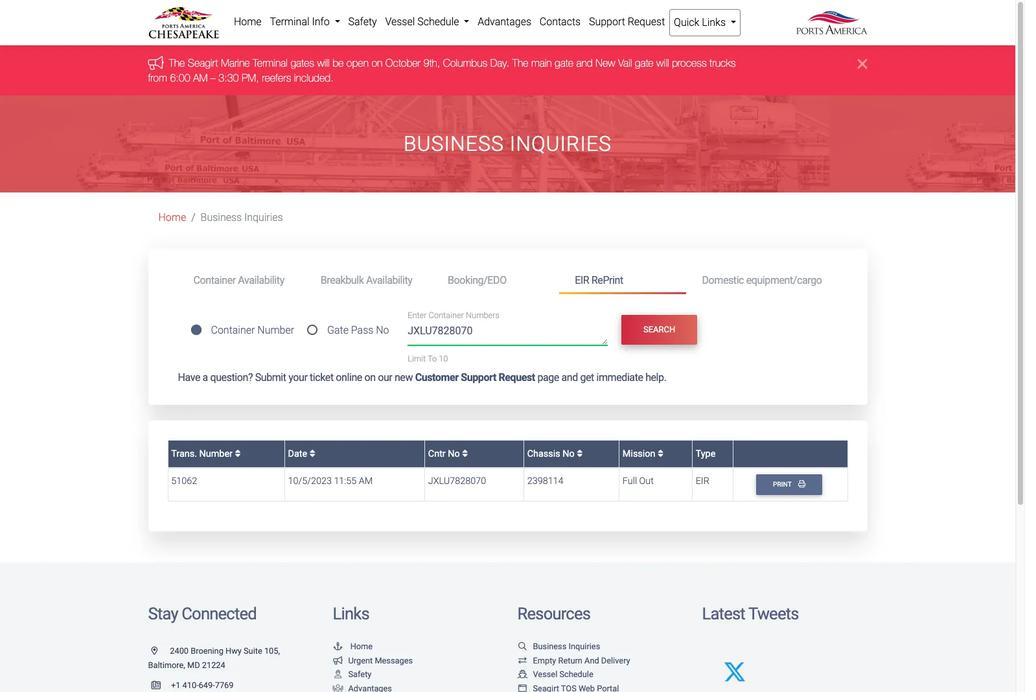 Task type: describe. For each thing, give the bounding box(es) containing it.
enter container numbers
[[408, 311, 500, 320]]

pass
[[351, 324, 373, 336]]

empty
[[533, 656, 556, 665]]

no for chassis no
[[563, 448, 575, 459]]

help.
[[646, 371, 667, 384]]

full out
[[623, 476, 654, 487]]

home for the leftmost home link
[[158, 211, 186, 224]]

10/5/2023
[[288, 476, 332, 487]]

booking/edo
[[448, 274, 507, 286]]

cntr no link
[[428, 448, 468, 459]]

full
[[623, 476, 637, 487]]

container availability link
[[178, 268, 305, 292]]

new
[[395, 371, 413, 384]]

pm,
[[242, 72, 259, 83]]

the seagirt marine terminal gates will be open on october 9th, columbus day. the main gate and new vail gate will process trucks from 6:00 am – 3:30 pm, reefers included.
[[148, 57, 736, 83]]

1 vertical spatial am
[[359, 476, 373, 487]]

eir reprint link
[[559, 268, 687, 294]]

410-
[[182, 681, 199, 690]]

contacts
[[540, 16, 581, 28]]

10
[[439, 354, 448, 363]]

51062
[[171, 476, 197, 487]]

your
[[289, 371, 307, 384]]

bullhorn image
[[148, 56, 169, 70]]

numbers
[[466, 311, 500, 320]]

number for container number
[[257, 324, 294, 336]]

quick links link
[[669, 9, 741, 36]]

1 vertical spatial container
[[429, 311, 464, 320]]

0 vertical spatial business
[[404, 132, 504, 156]]

0 vertical spatial inquiries
[[510, 132, 612, 156]]

21224
[[202, 660, 225, 670]]

get
[[580, 371, 594, 384]]

urgent messages link
[[333, 656, 413, 665]]

1 safety from the top
[[348, 16, 377, 28]]

1 vertical spatial on
[[365, 371, 376, 384]]

container for container availability
[[193, 274, 236, 286]]

9th,
[[423, 57, 440, 69]]

contacts link
[[536, 9, 585, 35]]

mission link
[[623, 448, 664, 459]]

gate pass no
[[327, 324, 389, 336]]

1 vertical spatial business inquiries
[[201, 211, 283, 224]]

sort image for cntr no
[[462, 449, 468, 458]]

trans.
[[171, 448, 197, 459]]

2 vertical spatial business inquiries
[[533, 642, 600, 651]]

reefers
[[262, 72, 291, 83]]

0 horizontal spatial vessel schedule
[[385, 16, 462, 28]]

sort image for mission
[[658, 449, 664, 458]]

chassis no link
[[527, 448, 583, 459]]

print
[[773, 480, 793, 489]]

equipment/cargo
[[746, 274, 822, 286]]

7769
[[215, 681, 234, 690]]

latest tweets
[[702, 604, 799, 624]]

649-
[[199, 681, 215, 690]]

enter
[[408, 311, 427, 320]]

am inside the seagirt marine terminal gates will be open on october 9th, columbus day. the main gate and new vail gate will process trucks from 6:00 am – 3:30 pm, reefers included.
[[193, 72, 208, 83]]

domestic equipment/cargo
[[702, 274, 822, 286]]

be
[[333, 57, 344, 69]]

quick links
[[674, 16, 728, 29]]

type
[[696, 448, 716, 459]]

gate
[[327, 324, 349, 336]]

cntr
[[428, 448, 446, 459]]

phone office image
[[151, 682, 171, 690]]

availability for container availability
[[238, 274, 284, 286]]

1 the from the left
[[169, 57, 185, 69]]

print link
[[756, 475, 822, 495]]

advantages link
[[474, 9, 536, 35]]

search
[[644, 325, 675, 335]]

limit
[[408, 354, 426, 363]]

1 gate from the left
[[555, 57, 573, 69]]

user hard hat image
[[333, 671, 343, 679]]

reprint
[[592, 274, 623, 286]]

hand receiving image
[[333, 685, 343, 692]]

0 horizontal spatial no
[[376, 324, 389, 336]]

october
[[385, 57, 421, 69]]

1 horizontal spatial vessel schedule
[[533, 670, 593, 679]]

2 safety from the top
[[348, 670, 372, 679]]

customer
[[415, 371, 459, 384]]

stay
[[148, 604, 178, 624]]

2 vertical spatial inquiries
[[569, 642, 600, 651]]

container availability
[[193, 274, 284, 286]]

1 horizontal spatial schedule
[[560, 670, 593, 679]]

1 vertical spatial support
[[461, 371, 496, 384]]

quick
[[674, 16, 699, 29]]

support request link
[[585, 9, 669, 35]]

customer support request link
[[415, 371, 535, 384]]

2400 broening hwy suite 105, baltimore, md 21224
[[148, 646, 280, 670]]

hwy
[[226, 646, 242, 656]]

trans. number
[[171, 448, 235, 459]]

ship image
[[517, 671, 528, 679]]

our
[[378, 371, 392, 384]]

no for cntr no
[[448, 448, 460, 459]]

bullhorn image
[[333, 657, 343, 665]]

support request
[[589, 16, 665, 28]]

gates
[[291, 57, 314, 69]]

map marker alt image
[[151, 647, 168, 656]]

1 vertical spatial and
[[562, 371, 578, 384]]

connected
[[182, 604, 257, 624]]

2398114
[[527, 476, 564, 487]]

empty return and delivery link
[[517, 656, 630, 665]]

exchange image
[[517, 657, 528, 665]]

1 horizontal spatial request
[[628, 16, 665, 28]]

and
[[585, 656, 599, 665]]

empty return and delivery
[[533, 656, 630, 665]]



Task type: vqa. For each thing, say whether or not it's contained in the screenshot.
the rightmost Vessel Schedule link
yes



Task type: locate. For each thing, give the bounding box(es) containing it.
2400
[[170, 646, 189, 656]]

sort image for date
[[310, 449, 315, 458]]

am right 11:55
[[359, 476, 373, 487]]

0 horizontal spatial sort image
[[235, 449, 241, 458]]

submit
[[255, 371, 286, 384]]

business
[[404, 132, 504, 156], [201, 211, 242, 224], [533, 642, 567, 651]]

links right quick
[[702, 16, 726, 29]]

links inside "link"
[[702, 16, 726, 29]]

search button
[[621, 315, 698, 345]]

breakbulk
[[321, 274, 364, 286]]

1 horizontal spatial am
[[359, 476, 373, 487]]

1 vertical spatial request
[[499, 371, 535, 384]]

0 vertical spatial am
[[193, 72, 208, 83]]

0 horizontal spatial request
[[499, 371, 535, 384]]

trucks
[[710, 57, 736, 69]]

number for trans. number
[[199, 448, 233, 459]]

2 horizontal spatial business
[[533, 642, 567, 651]]

1 vertical spatial links
[[333, 604, 369, 624]]

0 horizontal spatial am
[[193, 72, 208, 83]]

eir left reprint
[[575, 274, 589, 286]]

1 horizontal spatial business
[[404, 132, 504, 156]]

vessel schedule link up 9th,
[[381, 9, 474, 35]]

columbus
[[443, 57, 487, 69]]

1 vertical spatial safety
[[348, 670, 372, 679]]

safety down urgent
[[348, 670, 372, 679]]

support up new on the right top
[[589, 16, 625, 28]]

sort image
[[235, 449, 241, 458], [462, 449, 468, 458], [577, 449, 583, 458]]

1 vertical spatial home link
[[158, 211, 186, 224]]

1 availability from the left
[[238, 274, 284, 286]]

and inside the seagirt marine terminal gates will be open on october 9th, columbus day. the main gate and new vail gate will process trucks from 6:00 am – 3:30 pm, reefers included.
[[576, 57, 593, 69]]

0 vertical spatial container
[[193, 274, 236, 286]]

2 vertical spatial business
[[533, 642, 567, 651]]

1 will from the left
[[317, 57, 330, 69]]

domestic
[[702, 274, 744, 286]]

2 vertical spatial home
[[350, 642, 373, 651]]

2 vertical spatial home link
[[333, 642, 373, 651]]

safety link up open
[[344, 9, 381, 35]]

2 availability from the left
[[366, 274, 412, 286]]

from
[[148, 72, 167, 83]]

no right chassis
[[563, 448, 575, 459]]

terminal inside the seagirt marine terminal gates will be open on october 9th, columbus day. the main gate and new vail gate will process trucks from 6:00 am – 3:30 pm, reefers included.
[[253, 57, 288, 69]]

container right enter
[[429, 311, 464, 320]]

0 vertical spatial request
[[628, 16, 665, 28]]

suite
[[244, 646, 262, 656]]

vessel schedule link
[[381, 9, 474, 35], [517, 670, 593, 679]]

+1 410-649-7769
[[171, 681, 234, 690]]

1 vertical spatial eir
[[696, 476, 709, 487]]

eir
[[575, 274, 589, 286], [696, 476, 709, 487]]

vessel
[[385, 16, 415, 28], [533, 670, 557, 679]]

0 horizontal spatial schedule
[[417, 16, 459, 28]]

on left our
[[365, 371, 376, 384]]

1 vertical spatial schedule
[[560, 670, 593, 679]]

number
[[257, 324, 294, 336], [199, 448, 233, 459]]

sort image for trans. number
[[235, 449, 241, 458]]

2 vertical spatial container
[[211, 324, 255, 336]]

sort image inside trans. number link
[[235, 449, 241, 458]]

the
[[169, 57, 185, 69], [512, 57, 528, 69]]

have
[[178, 371, 200, 384]]

0 vertical spatial terminal
[[270, 16, 309, 28]]

will left process
[[657, 57, 669, 69]]

open
[[347, 57, 369, 69]]

trans. number link
[[171, 448, 241, 459]]

safety link for urgent messages link
[[333, 670, 372, 679]]

jxlu7828070
[[428, 476, 486, 487]]

container
[[193, 274, 236, 286], [429, 311, 464, 320], [211, 324, 255, 336]]

container number
[[211, 324, 294, 336]]

2 horizontal spatial no
[[563, 448, 575, 459]]

0 horizontal spatial vessel
[[385, 16, 415, 28]]

the up 6:00
[[169, 57, 185, 69]]

vessel schedule down return
[[533, 670, 593, 679]]

will
[[317, 57, 330, 69], [657, 57, 669, 69]]

schedule
[[417, 16, 459, 28], [560, 670, 593, 679]]

messages
[[375, 656, 413, 665]]

number right trans.
[[199, 448, 233, 459]]

1 vertical spatial vessel schedule link
[[517, 670, 593, 679]]

0 vertical spatial links
[[702, 16, 726, 29]]

0 vertical spatial eir
[[575, 274, 589, 286]]

stay connected
[[148, 604, 257, 624]]

process
[[672, 57, 707, 69]]

1 vertical spatial safety link
[[333, 670, 372, 679]]

availability
[[238, 274, 284, 286], [366, 274, 412, 286]]

vessel schedule link down empty
[[517, 670, 593, 679]]

0 vertical spatial safety
[[348, 16, 377, 28]]

out
[[639, 476, 654, 487]]

gate right main
[[555, 57, 573, 69]]

1 horizontal spatial home link
[[230, 9, 266, 35]]

availability up container number
[[238, 274, 284, 286]]

0 vertical spatial and
[[576, 57, 593, 69]]

sort image right trans.
[[235, 449, 241, 458]]

1 horizontal spatial no
[[448, 448, 460, 459]]

sort image inside chassis no 'link'
[[577, 449, 583, 458]]

home inside home link
[[234, 16, 262, 28]]

0 horizontal spatial gate
[[555, 57, 573, 69]]

0 vertical spatial on
[[372, 57, 383, 69]]

main
[[531, 57, 552, 69]]

0 vertical spatial home link
[[230, 9, 266, 35]]

2 gate from the left
[[635, 57, 654, 69]]

3 sort image from the left
[[577, 449, 583, 458]]

immediate
[[596, 371, 643, 384]]

0 vertical spatial schedule
[[417, 16, 459, 28]]

sort image right chassis
[[577, 449, 583, 458]]

2 horizontal spatial home link
[[333, 642, 373, 651]]

2 sort image from the left
[[462, 449, 468, 458]]

safety up open
[[348, 16, 377, 28]]

page
[[537, 371, 559, 384]]

schedule up 9th,
[[417, 16, 459, 28]]

6:00
[[170, 72, 190, 83]]

+1 410-649-7769 link
[[148, 681, 234, 690]]

home
[[234, 16, 262, 28], [158, 211, 186, 224], [350, 642, 373, 651]]

a
[[203, 371, 208, 384]]

availability up enter
[[366, 274, 412, 286]]

search image
[[517, 643, 528, 651]]

0 vertical spatial home
[[234, 16, 262, 28]]

seagirt
[[188, 57, 218, 69]]

breakbulk availability link
[[305, 268, 432, 292]]

container for container number
[[211, 324, 255, 336]]

on inside the seagirt marine terminal gates will be open on october 9th, columbus day. the main gate and new vail gate will process trucks from 6:00 am – 3:30 pm, reefers included.
[[372, 57, 383, 69]]

support
[[589, 16, 625, 28], [461, 371, 496, 384]]

sort image for chassis no
[[577, 449, 583, 458]]

gate right vail
[[635, 57, 654, 69]]

return
[[558, 656, 583, 665]]

request left "page"
[[499, 371, 535, 384]]

links up anchor image
[[333, 604, 369, 624]]

and left the get
[[562, 371, 578, 384]]

0 horizontal spatial home
[[158, 211, 186, 224]]

safety
[[348, 16, 377, 28], [348, 670, 372, 679]]

2400 broening hwy suite 105, baltimore, md 21224 link
[[148, 646, 280, 670]]

–
[[211, 72, 216, 83]]

2 horizontal spatial home
[[350, 642, 373, 651]]

Enter Container Numbers text field
[[408, 323, 608, 345]]

print image
[[798, 480, 806, 488]]

breakbulk availability
[[321, 274, 412, 286]]

1 horizontal spatial sort image
[[658, 449, 664, 458]]

0 vertical spatial vessel schedule link
[[381, 9, 474, 35]]

number up submit
[[257, 324, 294, 336]]

0 vertical spatial business inquiries
[[404, 132, 612, 156]]

safety link down urgent
[[333, 670, 372, 679]]

no right pass at left top
[[376, 324, 389, 336]]

1 sort image from the left
[[310, 449, 315, 458]]

0 horizontal spatial links
[[333, 604, 369, 624]]

2 horizontal spatial sort image
[[577, 449, 583, 458]]

1 vertical spatial inquiries
[[244, 211, 283, 224]]

chassis
[[527, 448, 560, 459]]

container up question?
[[211, 324, 255, 336]]

home link for terminal info link
[[230, 9, 266, 35]]

0 horizontal spatial the
[[169, 57, 185, 69]]

1 horizontal spatial vessel schedule link
[[517, 670, 593, 679]]

0 horizontal spatial will
[[317, 57, 330, 69]]

date
[[288, 448, 310, 459]]

vessel schedule
[[385, 16, 462, 28], [533, 670, 593, 679]]

vessel up october
[[385, 16, 415, 28]]

1 horizontal spatial eir
[[696, 476, 709, 487]]

am left –
[[193, 72, 208, 83]]

domestic equipment/cargo link
[[687, 268, 838, 292]]

marine
[[221, 57, 250, 69]]

question?
[[210, 371, 253, 384]]

1 sort image from the left
[[235, 449, 241, 458]]

date link
[[288, 448, 315, 459]]

vessel down empty
[[533, 670, 557, 679]]

am
[[193, 72, 208, 83], [359, 476, 373, 487]]

eir down type on the right
[[696, 476, 709, 487]]

business inquiries link
[[517, 642, 600, 651]]

0 horizontal spatial vessel schedule link
[[381, 9, 474, 35]]

resources
[[517, 604, 590, 624]]

on right open
[[372, 57, 383, 69]]

1 horizontal spatial number
[[257, 324, 294, 336]]

sort image inside mission link
[[658, 449, 664, 458]]

sort image inside date link
[[310, 449, 315, 458]]

day.
[[490, 57, 509, 69]]

eir for eir
[[696, 476, 709, 487]]

links
[[702, 16, 726, 29], [333, 604, 369, 624]]

1 horizontal spatial vessel
[[533, 670, 557, 679]]

latest
[[702, 604, 745, 624]]

safety link
[[344, 9, 381, 35], [333, 670, 372, 679]]

terminal info link
[[266, 9, 344, 35]]

no right cntr
[[448, 448, 460, 459]]

have a question? submit your ticket online on our new customer support request page and get immediate help.
[[178, 371, 667, 384]]

0 horizontal spatial support
[[461, 371, 496, 384]]

sort image inside cntr no link
[[462, 449, 468, 458]]

the seagirt marine terminal gates will be open on october 9th, columbus day. the main gate and new vail gate will process trucks from 6:00 am – 3:30 pm, reefers included. link
[[148, 57, 736, 83]]

terminal up reefers
[[253, 57, 288, 69]]

1 vertical spatial terminal
[[253, 57, 288, 69]]

browser image
[[517, 685, 528, 692]]

1 horizontal spatial sort image
[[462, 449, 468, 458]]

request left quick
[[628, 16, 665, 28]]

request
[[628, 16, 665, 28], [499, 371, 535, 384]]

eir for eir reprint
[[575, 274, 589, 286]]

0 vertical spatial safety link
[[344, 9, 381, 35]]

1 horizontal spatial links
[[702, 16, 726, 29]]

broening
[[191, 646, 223, 656]]

0 horizontal spatial availability
[[238, 274, 284, 286]]

1 horizontal spatial will
[[657, 57, 669, 69]]

1 horizontal spatial availability
[[366, 274, 412, 286]]

1 horizontal spatial the
[[512, 57, 528, 69]]

mission
[[623, 448, 658, 459]]

anchor image
[[333, 643, 343, 651]]

sort image
[[310, 449, 315, 458], [658, 449, 664, 458]]

container up container number
[[193, 274, 236, 286]]

1 vertical spatial vessel schedule
[[533, 670, 593, 679]]

1 horizontal spatial gate
[[635, 57, 654, 69]]

the seagirt marine terminal gates will be open on october 9th, columbus day. the main gate and new vail gate will process trucks from 6:00 am – 3:30 pm, reefers included. alert
[[0, 46, 1015, 95]]

0 vertical spatial vessel
[[385, 16, 415, 28]]

0 vertical spatial support
[[589, 16, 625, 28]]

0 vertical spatial vessel schedule
[[385, 16, 462, 28]]

gate
[[555, 57, 573, 69], [635, 57, 654, 69]]

0 vertical spatial number
[[257, 324, 294, 336]]

tweets
[[748, 604, 799, 624]]

0 horizontal spatial home link
[[158, 211, 186, 224]]

1 horizontal spatial support
[[589, 16, 625, 28]]

support right customer
[[461, 371, 496, 384]]

vessel schedule up 9th,
[[385, 16, 462, 28]]

delivery
[[601, 656, 630, 665]]

will left the be
[[317, 57, 330, 69]]

availability for breakbulk availability
[[366, 274, 412, 286]]

and left new on the right top
[[576, 57, 593, 69]]

the right day.
[[512, 57, 528, 69]]

sort image right cntr
[[462, 449, 468, 458]]

1 horizontal spatial home
[[234, 16, 262, 28]]

1 vertical spatial home
[[158, 211, 186, 224]]

close image
[[858, 56, 867, 72]]

1 vertical spatial vessel
[[533, 670, 557, 679]]

0 horizontal spatial business
[[201, 211, 242, 224]]

0 horizontal spatial sort image
[[310, 449, 315, 458]]

1 vertical spatial number
[[199, 448, 233, 459]]

and
[[576, 57, 593, 69], [562, 371, 578, 384]]

2 the from the left
[[512, 57, 528, 69]]

home for home link related to terminal info link
[[234, 16, 262, 28]]

0 horizontal spatial number
[[199, 448, 233, 459]]

new
[[596, 57, 615, 69]]

vail
[[618, 57, 632, 69]]

booking/edo link
[[432, 268, 559, 292]]

0 horizontal spatial eir
[[575, 274, 589, 286]]

schedule down empty return and delivery link
[[560, 670, 593, 679]]

md
[[187, 660, 200, 670]]

safety link for terminal info link
[[344, 9, 381, 35]]

2 sort image from the left
[[658, 449, 664, 458]]

info
[[312, 16, 330, 28]]

2 will from the left
[[657, 57, 669, 69]]

terminal left the info
[[270, 16, 309, 28]]

home link for urgent messages link
[[333, 642, 373, 651]]

1 vertical spatial business
[[201, 211, 242, 224]]



